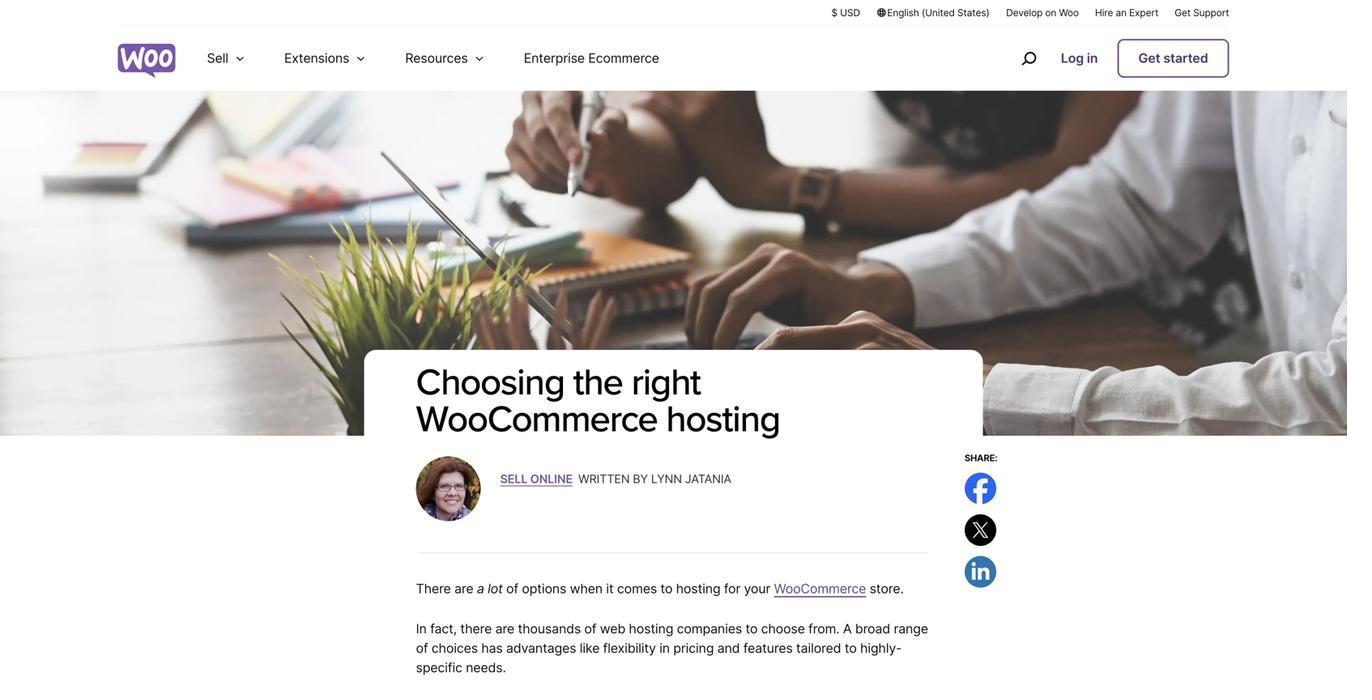 Task type: locate. For each thing, give the bounding box(es) containing it.
for
[[724, 581, 741, 597]]

in inside in fact, there are thousands of web hosting companies to choose from. a broad range of choices has advantages like flexibility in pricing and features tailored to highly- specific needs.
[[660, 641, 670, 656]]

get for get started
[[1139, 50, 1161, 66]]

to right comes on the bottom of the page
[[661, 581, 673, 597]]

sell button
[[188, 26, 265, 91]]

1 horizontal spatial get
[[1175, 7, 1191, 19]]

1 vertical spatial in
[[660, 641, 670, 656]]

hosting
[[666, 398, 780, 439], [676, 581, 721, 597], [629, 621, 674, 637]]

of down in
[[416, 641, 428, 656]]

0 horizontal spatial sell
[[207, 50, 228, 66]]

woocommerce image
[[118, 44, 175, 78]]

get
[[1175, 7, 1191, 19], [1139, 50, 1161, 66]]

jatania
[[685, 472, 732, 486]]

0 vertical spatial to
[[661, 581, 673, 597]]

hosting left for
[[676, 581, 721, 597]]

0 horizontal spatial get
[[1139, 50, 1161, 66]]

1 horizontal spatial woocommerce
[[774, 581, 866, 597]]

there
[[416, 581, 451, 597]]

get started
[[1139, 50, 1209, 66]]

get left started
[[1139, 50, 1161, 66]]

get started link
[[1118, 39, 1230, 78]]

english
[[887, 7, 919, 19]]

1 horizontal spatial are
[[496, 621, 515, 637]]

sell right the woocommerce image at the left of the page
[[207, 50, 228, 66]]

hire
[[1095, 7, 1114, 19]]

1 horizontal spatial to
[[746, 621, 758, 637]]

by
[[633, 472, 648, 486]]

in inside service navigation menu element
[[1087, 50, 1098, 66]]

get for get support
[[1175, 7, 1191, 19]]

it
[[606, 581, 614, 597]]

sell inside button
[[207, 50, 228, 66]]

an
[[1116, 7, 1127, 19]]

1 horizontal spatial in
[[1087, 50, 1098, 66]]

are up has
[[496, 621, 515, 637]]

of up like
[[585, 621, 597, 637]]

needs.
[[466, 660, 506, 676]]

1 horizontal spatial of
[[506, 581, 519, 597]]

and
[[718, 641, 740, 656]]

a
[[843, 621, 852, 637]]

hosting up flexibility at the left bottom of the page
[[629, 621, 674, 637]]

of
[[506, 581, 519, 597], [585, 621, 597, 637], [416, 641, 428, 656]]

when
[[570, 581, 603, 597]]

enterprise ecommerce
[[524, 50, 659, 66]]

0 vertical spatial in
[[1087, 50, 1098, 66]]

your
[[744, 581, 771, 597]]

1 horizontal spatial sell
[[500, 472, 528, 486]]

hosting inside the choosing the right woocommerce hosting
[[666, 398, 780, 439]]

0 horizontal spatial are
[[455, 581, 474, 597]]

pricing
[[674, 641, 714, 656]]

get left support
[[1175, 7, 1191, 19]]

extensions
[[284, 50, 349, 66]]

to
[[661, 581, 673, 597], [746, 621, 758, 637], [845, 641, 857, 656]]

in
[[1087, 50, 1098, 66], [660, 641, 670, 656]]

get inside service navigation menu element
[[1139, 50, 1161, 66]]

1 vertical spatial of
[[585, 621, 597, 637]]

0 vertical spatial get
[[1175, 7, 1191, 19]]

are left a
[[455, 581, 474, 597]]

woocommerce
[[416, 398, 658, 439], [774, 581, 866, 597]]

sell inside sell online .
[[500, 472, 528, 486]]

1 vertical spatial get
[[1139, 50, 1161, 66]]

online
[[530, 472, 573, 486]]

choosing
[[416, 361, 565, 402]]

in left the pricing
[[660, 641, 670, 656]]

0 horizontal spatial in
[[660, 641, 670, 656]]

1 vertical spatial are
[[496, 621, 515, 637]]

2 horizontal spatial of
[[585, 621, 597, 637]]

sell
[[207, 50, 228, 66], [500, 472, 528, 486]]

to up features on the right of the page
[[746, 621, 758, 637]]

0 vertical spatial woocommerce
[[416, 398, 658, 439]]

hosting up the jatania
[[666, 398, 780, 439]]

written
[[579, 472, 630, 486]]

0 vertical spatial sell
[[207, 50, 228, 66]]

2 vertical spatial hosting
[[629, 621, 674, 637]]

sell left online
[[500, 472, 528, 486]]

hire an expert
[[1095, 7, 1159, 19]]

0 vertical spatial of
[[506, 581, 519, 597]]

enterprise
[[524, 50, 585, 66]]

0 horizontal spatial woocommerce
[[416, 398, 658, 439]]

woocommerce up "from."
[[774, 581, 866, 597]]

1 vertical spatial to
[[746, 621, 758, 637]]

thousands
[[518, 621, 581, 637]]

there are a lot of options when it comes to hosting for your woocommerce store.
[[416, 581, 908, 597]]

resources
[[405, 50, 468, 66]]

to down a
[[845, 641, 857, 656]]

are
[[455, 581, 474, 597], [496, 621, 515, 637]]

woocommerce up sell online .
[[416, 398, 658, 439]]

in
[[416, 621, 427, 637]]

0 horizontal spatial to
[[661, 581, 673, 597]]

hire an expert link
[[1095, 6, 1159, 19]]

in right "log"
[[1087, 50, 1098, 66]]

choose
[[761, 621, 805, 637]]

1 vertical spatial sell
[[500, 472, 528, 486]]

2 horizontal spatial to
[[845, 641, 857, 656]]

woo
[[1059, 7, 1079, 19]]

0 vertical spatial hosting
[[666, 398, 780, 439]]

of right lot
[[506, 581, 519, 597]]

share:
[[965, 452, 998, 463]]

has
[[482, 641, 503, 656]]

2 vertical spatial of
[[416, 641, 428, 656]]

lot
[[488, 581, 503, 597]]



Task type: vqa. For each thing, say whether or not it's contained in the screenshot.
Share: at the right of the page
yes



Task type: describe. For each thing, give the bounding box(es) containing it.
options
[[522, 581, 567, 597]]

0 vertical spatial are
[[455, 581, 474, 597]]

features
[[744, 641, 793, 656]]

support
[[1194, 7, 1230, 19]]

a
[[477, 581, 484, 597]]

range
[[894, 621, 929, 637]]

are inside in fact, there are thousands of web hosting companies to choose from. a broad range of choices has advantages like flexibility in pricing and features tailored to highly- specific needs.
[[496, 621, 515, 637]]

1 vertical spatial hosting
[[676, 581, 721, 597]]

started
[[1164, 50, 1209, 66]]

.
[[575, 471, 579, 486]]

sell for sell online .
[[500, 472, 528, 486]]

$ usd button
[[832, 6, 860, 19]]

store.
[[870, 581, 904, 597]]

sell online .
[[500, 471, 579, 486]]

english (united states)
[[887, 7, 990, 19]]

tailored
[[796, 641, 841, 656]]

ecommerce
[[589, 50, 659, 66]]

companies
[[677, 621, 742, 637]]

comes
[[617, 581, 657, 597]]

(united
[[922, 7, 955, 19]]

2 vertical spatial to
[[845, 641, 857, 656]]

from.
[[809, 621, 840, 637]]

to for comes
[[661, 581, 673, 597]]

woocommerce link
[[774, 581, 866, 597]]

fact,
[[430, 621, 457, 637]]

web
[[600, 621, 626, 637]]

advantages
[[506, 641, 576, 656]]

choosing the right woocommerce hosting
[[416, 361, 780, 439]]

0 horizontal spatial of
[[416, 641, 428, 656]]

$ usd
[[832, 7, 860, 19]]

woocommerce inside the choosing the right woocommerce hosting
[[416, 398, 658, 439]]

the
[[573, 361, 623, 402]]

lynn
[[651, 472, 682, 486]]

specific
[[416, 660, 463, 676]]

to for companies
[[746, 621, 758, 637]]

written by lynn jatania
[[579, 472, 732, 486]]

hosting inside in fact, there are thousands of web hosting companies to choose from. a broad range of choices has advantages like flexibility in pricing and features tailored to highly- specific needs.
[[629, 621, 674, 637]]

states)
[[958, 7, 990, 19]]

enterprise ecommerce link
[[504, 26, 679, 91]]

develop on woo link
[[1007, 6, 1079, 19]]

log
[[1061, 50, 1084, 66]]

service navigation menu element
[[987, 32, 1230, 85]]

usd
[[840, 7, 860, 19]]

search image
[[1016, 45, 1042, 71]]

develop
[[1007, 7, 1043, 19]]

sell for sell
[[207, 50, 228, 66]]

develop on woo
[[1007, 7, 1079, 19]]

resources button
[[386, 26, 504, 91]]

broad
[[856, 621, 891, 637]]

right
[[632, 361, 701, 402]]

log in link
[[1055, 41, 1105, 76]]

choices
[[432, 641, 478, 656]]

get support
[[1175, 7, 1230, 19]]

$
[[832, 7, 838, 19]]

on
[[1046, 7, 1057, 19]]

in fact, there are thousands of web hosting companies to choose from. a broad range of choices has advantages like flexibility in pricing and features tailored to highly- specific needs.
[[416, 621, 929, 676]]

1 vertical spatial woocommerce
[[774, 581, 866, 597]]

expert
[[1130, 7, 1159, 19]]

extensions button
[[265, 26, 386, 91]]

highly-
[[861, 641, 902, 656]]

get support link
[[1175, 6, 1230, 19]]

like
[[580, 641, 600, 656]]

flexibility
[[603, 641, 656, 656]]

sell online link
[[500, 472, 573, 486]]

log in
[[1061, 50, 1098, 66]]

there
[[460, 621, 492, 637]]

english (united states) button
[[877, 6, 990, 19]]



